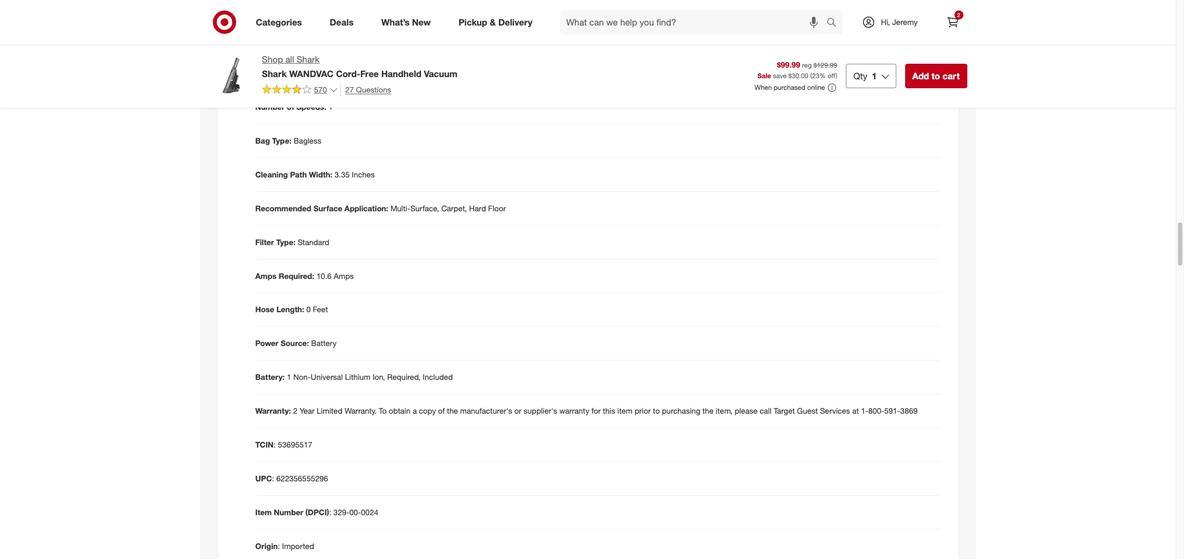 Task type: locate. For each thing, give the bounding box(es) containing it.
speeds:
[[297, 102, 327, 111]]

2 amps from the left
[[334, 271, 354, 280]]

surface,
[[411, 203, 439, 213]]

$99.99 reg $129.99 sale save $ 30.00 ( 23 % off )
[[758, 60, 838, 80]]

1
[[872, 70, 877, 81], [329, 102, 333, 111], [287, 372, 291, 382]]

cleaning path width: 3.35 inches
[[255, 169, 375, 179]]

1 horizontal spatial 2
[[958, 12, 961, 18]]

copy
[[419, 406, 436, 416]]

required: left 10.6
[[279, 271, 314, 280]]

deals
[[330, 16, 354, 27]]

2
[[958, 12, 961, 18], [293, 406, 298, 416]]

27 questions link
[[340, 84, 391, 96]]

save
[[773, 72, 787, 80]]

deals link
[[320, 10, 368, 34]]

free
[[361, 68, 379, 79]]

to
[[932, 70, 941, 81], [653, 406, 660, 416]]

1 vertical spatial 2
[[293, 406, 298, 416]]

1 right qty
[[872, 70, 877, 81]]

shop
[[262, 54, 283, 65]]

item,
[[716, 406, 733, 416]]

pickup & delivery
[[459, 16, 533, 27]]

2 left year
[[293, 406, 298, 416]]

: left imported
[[278, 542, 280, 551]]

qty
[[854, 70, 868, 81]]

warranty.
[[345, 406, 377, 416]]

1 horizontal spatial the
[[703, 406, 714, 416]]

1 vertical spatial type:
[[276, 237, 296, 247]]

: left 329-
[[329, 508, 331, 517]]

search
[[822, 18, 849, 29]]

0 horizontal spatial 2
[[293, 406, 298, 416]]

570 link
[[262, 84, 338, 97]]

or
[[515, 406, 522, 416]]

1 vertical spatial of
[[438, 406, 445, 416]]

of right copy
[[438, 406, 445, 416]]

0 vertical spatial 1
[[872, 70, 877, 81]]

1 left non-
[[287, 372, 291, 382]]

categories
[[256, 16, 302, 27]]

delivery
[[499, 16, 533, 27]]

year
[[300, 406, 315, 416]]

warranty: 2 year limited warranty. to obtain a copy of the manufacturer's or supplier's warranty for this item prior to purchasing the item, please call target guest services at 1-800-591-3869
[[255, 406, 918, 416]]

standard
[[298, 237, 330, 247]]

the
[[447, 406, 458, 416], [703, 406, 714, 416]]

1 right speeds:
[[329, 102, 333, 111]]

amps
[[255, 271, 277, 280], [334, 271, 354, 280]]

supplier's
[[524, 406, 558, 416]]

shark up wattage required: 115 watts
[[297, 54, 320, 65]]

1 vertical spatial required:
[[279, 271, 314, 280]]

: left 53695517
[[274, 440, 276, 450]]

of
[[287, 102, 294, 111], [438, 406, 445, 416]]

1 vertical spatial to
[[653, 406, 660, 416]]

2 horizontal spatial 1
[[872, 70, 877, 81]]

0 horizontal spatial 1
[[287, 372, 291, 382]]

filter type: standard
[[255, 237, 330, 247]]

length:
[[277, 305, 304, 314]]

target
[[774, 406, 795, 416]]

new
[[412, 16, 431, 27]]

shark down shop
[[262, 68, 287, 79]]

amps up hose
[[255, 271, 277, 280]]

questions
[[356, 85, 391, 94]]

what's
[[381, 16, 410, 27]]

1 for battery:
[[287, 372, 291, 382]]

)
[[836, 72, 838, 80]]

:
[[274, 440, 276, 450], [272, 474, 274, 483], [329, 508, 331, 517], [278, 542, 280, 551]]

required: up 570 link
[[288, 68, 324, 77]]

required:
[[288, 68, 324, 77], [279, 271, 314, 280]]

of down 570 link
[[287, 102, 294, 111]]

required: for amps required:
[[279, 271, 314, 280]]

2 vertical spatial 1
[[287, 372, 291, 382]]

please
[[735, 406, 758, 416]]

upc
[[255, 474, 272, 483]]

0 vertical spatial to
[[932, 70, 941, 81]]

to right prior
[[653, 406, 660, 416]]

0 vertical spatial of
[[287, 102, 294, 111]]

0 vertical spatial 2
[[958, 12, 961, 18]]

number of speeds: 1
[[255, 102, 333, 111]]

wandvac
[[289, 68, 334, 79]]

recommended surface application: multi-surface, carpet, hard floor
[[255, 203, 506, 213]]

1 vertical spatial 1
[[329, 102, 333, 111]]

type: right the bag
[[272, 136, 292, 145]]

warranty
[[560, 406, 590, 416]]

tcin : 53695517
[[255, 440, 313, 450]]

115
[[326, 68, 339, 77]]

path
[[290, 169, 307, 179]]

the left item,
[[703, 406, 714, 416]]

universal
[[311, 372, 343, 382]]

0 vertical spatial type:
[[272, 136, 292, 145]]

2 the from the left
[[703, 406, 714, 416]]

number right item
[[274, 508, 304, 517]]

amps right 10.6
[[334, 271, 354, 280]]

1 horizontal spatial amps
[[334, 271, 354, 280]]

a
[[413, 406, 417, 416]]

0 vertical spatial required:
[[288, 68, 324, 77]]

0 vertical spatial number
[[255, 102, 285, 111]]

23
[[813, 72, 820, 80]]

&
[[490, 16, 496, 27]]

0 horizontal spatial of
[[287, 102, 294, 111]]

1 horizontal spatial to
[[932, 70, 941, 81]]

battery: 1 non-universal lithium ion, required, included
[[255, 372, 453, 382]]

0
[[307, 305, 311, 314]]

recommended
[[255, 203, 311, 213]]

type:
[[272, 136, 292, 145], [276, 237, 296, 247]]

0 horizontal spatial shark
[[262, 68, 287, 79]]

27 questions
[[345, 85, 391, 94]]

1 horizontal spatial 1
[[329, 102, 333, 111]]

%
[[820, 72, 826, 80]]

the right copy
[[447, 406, 458, 416]]

add to cart button
[[906, 64, 968, 88]]

2 right jeremy
[[958, 12, 961, 18]]

purchasing
[[662, 406, 701, 416]]

filter
[[255, 237, 274, 247]]

non-
[[294, 372, 311, 382]]

guest
[[798, 406, 818, 416]]

origin
[[255, 542, 278, 551]]

0 vertical spatial shark
[[297, 54, 320, 65]]

0 horizontal spatial the
[[447, 406, 458, 416]]

number down wattage
[[255, 102, 285, 111]]

$129.99
[[814, 61, 838, 70]]

to right "add"
[[932, 70, 941, 81]]

type: for bag type:
[[272, 136, 292, 145]]

number
[[255, 102, 285, 111], [274, 508, 304, 517]]

: left 622356555296
[[272, 474, 274, 483]]

$
[[789, 72, 792, 80]]

0 horizontal spatial amps
[[255, 271, 277, 280]]

hose
[[255, 305, 274, 314]]

bag
[[255, 136, 270, 145]]

required,
[[387, 372, 421, 382]]

type: right 'filter'
[[276, 237, 296, 247]]



Task type: vqa. For each thing, say whether or not it's contained in the screenshot.
BAGLESS
yes



Task type: describe. For each thing, give the bounding box(es) containing it.
: for 622356555296
[[272, 474, 274, 483]]

what's new link
[[372, 10, 445, 34]]

10.6
[[317, 271, 332, 280]]

1 horizontal spatial shark
[[297, 54, 320, 65]]

feet
[[313, 305, 328, 314]]

ion,
[[373, 372, 385, 382]]

watts
[[341, 68, 361, 77]]

329-
[[334, 508, 350, 517]]

(
[[811, 72, 813, 80]]

obtain
[[389, 406, 411, 416]]

: for 53695517
[[274, 440, 276, 450]]

1 amps from the left
[[255, 271, 277, 280]]

origin : imported
[[255, 542, 314, 551]]

item
[[618, 406, 633, 416]]

limited
[[317, 406, 343, 416]]

reg
[[803, 61, 812, 70]]

to inside add to cart button
[[932, 70, 941, 81]]

pickup
[[459, 16, 488, 27]]

3869
[[901, 406, 918, 416]]

qty 1
[[854, 70, 877, 81]]

570
[[314, 85, 327, 94]]

imported
[[282, 542, 314, 551]]

item number (dpci) : 329-00-0024
[[255, 508, 379, 517]]

power source: battery
[[255, 339, 337, 348]]

1 for qty
[[872, 70, 877, 81]]

width:
[[309, 169, 333, 179]]

wattage
[[255, 68, 286, 77]]

source:
[[281, 339, 309, 348]]

add
[[913, 70, 930, 81]]

$99.99
[[777, 60, 801, 70]]

manufacturer's
[[460, 406, 513, 416]]

hard
[[469, 203, 486, 213]]

1 horizontal spatial of
[[438, 406, 445, 416]]

3.35
[[335, 169, 350, 179]]

What can we help you find? suggestions appear below search field
[[560, 10, 830, 34]]

1 vertical spatial shark
[[262, 68, 287, 79]]

prior
[[635, 406, 651, 416]]

call
[[760, 406, 772, 416]]

amps required: 10.6 amps
[[255, 271, 354, 280]]

cart
[[943, 70, 960, 81]]

search button
[[822, 10, 849, 37]]

622356555296
[[276, 474, 328, 483]]

sale
[[758, 72, 772, 80]]

power
[[255, 339, 279, 348]]

: for imported
[[278, 542, 280, 551]]

image of shark wandvac cord-free handheld vacuum image
[[209, 53, 253, 98]]

0 horizontal spatial to
[[653, 406, 660, 416]]

53695517
[[278, 440, 313, 450]]

categories link
[[247, 10, 316, 34]]

services
[[820, 406, 851, 416]]

required: for wattage required:
[[288, 68, 324, 77]]

1 vertical spatial number
[[274, 508, 304, 517]]

handheld
[[381, 68, 422, 79]]

floor
[[488, 203, 506, 213]]

battery:
[[255, 372, 285, 382]]

all
[[286, 54, 294, 65]]

warranty:
[[255, 406, 291, 416]]

type: for filter type:
[[276, 237, 296, 247]]

bagless
[[294, 136, 322, 145]]

1 the from the left
[[447, 406, 458, 416]]

item
[[255, 508, 272, 517]]

what's new
[[381, 16, 431, 27]]

0024
[[361, 508, 379, 517]]

vacuum
[[424, 68, 458, 79]]

2 link
[[941, 10, 965, 34]]

upc : 622356555296
[[255, 474, 328, 483]]

purchased
[[774, 83, 806, 92]]

this
[[603, 406, 616, 416]]

to
[[379, 406, 387, 416]]

when
[[755, 83, 772, 92]]

wattage required: 115 watts
[[255, 68, 361, 77]]

1-
[[862, 406, 869, 416]]

surface
[[314, 203, 342, 213]]

hose length: 0 feet
[[255, 305, 328, 314]]

591-
[[885, 406, 901, 416]]

hi,
[[882, 17, 891, 27]]

800-
[[869, 406, 885, 416]]

jeremy
[[893, 17, 918, 27]]

battery
[[311, 339, 337, 348]]

shop all shark shark wandvac cord-free handheld vacuum
[[262, 54, 458, 79]]

at
[[853, 406, 859, 416]]

bag type: bagless
[[255, 136, 322, 145]]

cleaning
[[255, 169, 288, 179]]

multi-
[[391, 203, 411, 213]]

cord-
[[336, 68, 361, 79]]

off
[[828, 72, 836, 80]]



